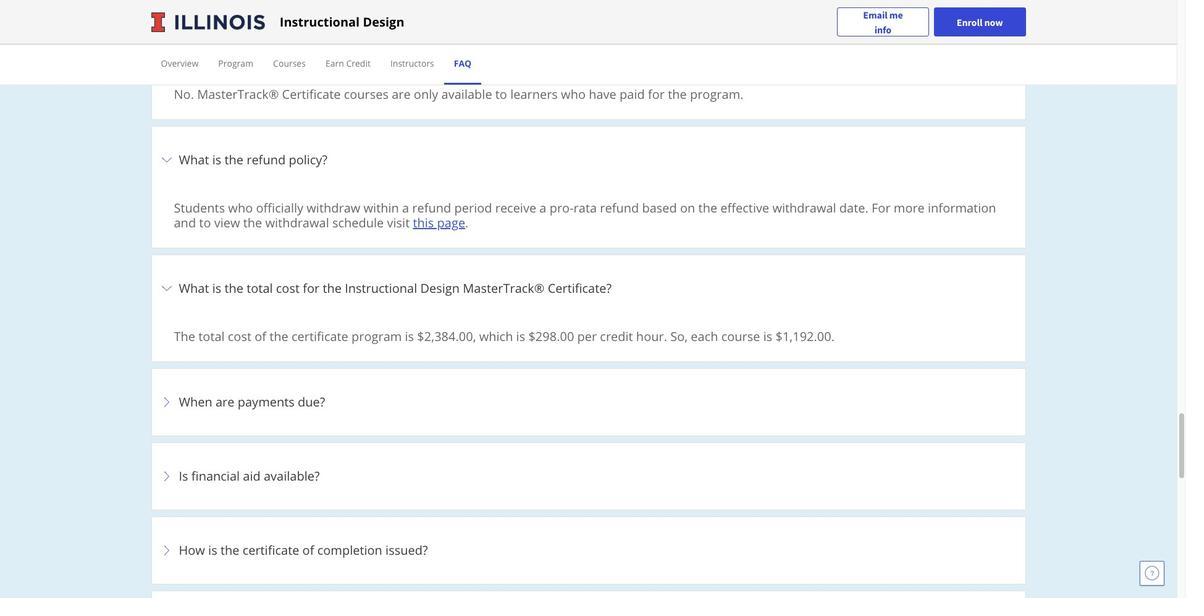 Task type: describe. For each thing, give the bounding box(es) containing it.
$1,192.00.
[[776, 328, 835, 345]]

credit
[[346, 57, 371, 69]]

how is the certificate of completion issued? button
[[159, 525, 1018, 577]]

are inside list item
[[392, 86, 411, 103]]

program
[[218, 57, 253, 69]]

i
[[204, 38, 208, 54]]

email me info button
[[837, 7, 929, 37]]

of inside dropdown button
[[303, 542, 314, 559]]

due?
[[298, 394, 325, 410]]

page
[[437, 214, 465, 231]]

hour.
[[636, 328, 667, 345]]

can i take this program for free?
[[179, 38, 365, 54]]

available
[[442, 86, 492, 103]]

date.
[[840, 200, 869, 216]]

can
[[179, 38, 201, 54]]

program.
[[690, 86, 744, 103]]

how is the certificate of completion issued?
[[179, 542, 428, 559]]

program inside dropdown button
[[263, 38, 313, 54]]

have
[[589, 86, 617, 103]]

enroll now button
[[934, 7, 1026, 36]]

1 a from the left
[[402, 200, 409, 216]]

instructors link
[[390, 57, 434, 69]]

based
[[642, 200, 677, 216]]

what for what is the refund policy?
[[179, 151, 209, 168]]

is financial aid available?
[[179, 468, 320, 485]]

completion
[[317, 542, 382, 559]]

list item containing what is the refund policy?
[[151, 126, 1026, 255]]

total inside what is the total cost for the instructional design mastertrack® certificate? dropdown button
[[247, 280, 273, 297]]

how
[[179, 542, 205, 559]]

courses
[[344, 86, 389, 103]]

.
[[465, 214, 469, 231]]

within
[[364, 200, 399, 216]]

faq
[[454, 57, 472, 69]]

withdraw
[[307, 200, 360, 216]]

course
[[722, 328, 760, 345]]

list item containing what is the total cost for the instructional design mastertrack® certificate?
[[151, 255, 1026, 369]]

aid
[[243, 468, 261, 485]]

this inside dropdown button
[[239, 38, 260, 54]]

list item containing can i take this program for free?
[[151, 12, 1026, 127]]

financial
[[191, 468, 240, 485]]

the inside what is the refund policy? dropdown button
[[225, 151, 243, 168]]

credit
[[600, 328, 633, 345]]

0 vertical spatial to
[[495, 86, 507, 103]]

available?
[[264, 468, 320, 485]]

to inside students who officially withdraw within a refund period receive a pro-rata refund based on the effective withdrawal date. for more information and to view the withdrawal schedule visit
[[199, 214, 211, 231]]

this page link
[[413, 214, 465, 231]]

how is the certificate of completion issued? list item
[[151, 517, 1026, 585]]

each
[[691, 328, 718, 345]]

issued?
[[386, 542, 428, 559]]

payments
[[238, 394, 295, 410]]

which
[[479, 328, 513, 345]]

receive
[[495, 200, 536, 216]]

what is the refund policy? button
[[159, 134, 1018, 186]]

only
[[414, 86, 438, 103]]

1 horizontal spatial who
[[561, 86, 586, 103]]

and
[[174, 214, 196, 231]]

chevron right image for what is the total cost for the instructional design mastertrack® certificate?
[[159, 281, 174, 296]]

instructional inside dropdown button
[[345, 280, 417, 297]]

chevron right image for can
[[159, 39, 174, 54]]

program link
[[218, 57, 253, 69]]

me
[[890, 8, 903, 21]]

0 horizontal spatial withdrawal
[[265, 214, 329, 231]]

now
[[985, 16, 1003, 28]]

period
[[454, 200, 492, 216]]

instructors
[[390, 57, 434, 69]]

schedule
[[332, 214, 384, 231]]

1 horizontal spatial withdrawal
[[773, 200, 836, 216]]

$2,384.00,
[[417, 328, 476, 345]]

paid
[[620, 86, 645, 103]]

earn credit link
[[326, 57, 371, 69]]

courses link
[[273, 57, 306, 69]]

overview
[[161, 57, 199, 69]]

0 vertical spatial instructional
[[280, 13, 360, 30]]

help center image
[[1145, 566, 1160, 581]]

faq link
[[454, 57, 472, 69]]

university of illinois image
[[151, 12, 265, 32]]

is inside how is the certificate of completion issued? dropdown button
[[208, 542, 217, 559]]

can i take this program for free? button
[[159, 20, 1018, 72]]



Task type: vqa. For each thing, say whether or not it's contained in the screenshot.
top this
yes



Task type: locate. For each thing, give the bounding box(es) containing it.
who left the officially
[[228, 200, 253, 216]]

courses
[[273, 57, 306, 69]]

0 horizontal spatial this
[[239, 38, 260, 54]]

more
[[894, 200, 925, 216]]

to right and
[[199, 214, 211, 231]]

chevron right image left how
[[159, 543, 174, 558]]

chevron right image inside what is the total cost for the instructional design mastertrack® certificate? dropdown button
[[159, 281, 174, 296]]

when are payments due? button
[[159, 376, 1018, 428]]

0 horizontal spatial mastertrack®
[[197, 86, 279, 103]]

a left pro- on the top left of the page
[[540, 200, 547, 216]]

1 vertical spatial of
[[303, 542, 314, 559]]

chevron right image inside can i take this program for free? dropdown button
[[159, 39, 174, 54]]

design up the free?
[[363, 13, 404, 30]]

this right visit
[[413, 214, 434, 231]]

3 chevron right image from the top
[[159, 543, 174, 558]]

when are payments due?
[[179, 394, 328, 410]]

1 vertical spatial to
[[199, 214, 211, 231]]

0 vertical spatial for
[[317, 38, 333, 54]]

1 horizontal spatial cost
[[276, 280, 300, 297]]

2 chevron right image from the top
[[159, 281, 174, 296]]

students
[[174, 200, 225, 216]]

1 vertical spatial total
[[199, 328, 225, 345]]

design inside dropdown button
[[420, 280, 460, 297]]

free?
[[336, 38, 365, 54]]

earn credit
[[326, 57, 371, 69]]

0 vertical spatial total
[[247, 280, 273, 297]]

1 vertical spatial certificate
[[243, 542, 299, 559]]

info
[[875, 23, 892, 36]]

1 vertical spatial this
[[413, 214, 434, 231]]

the total cost of the certificate program is $2,384.00, which is $298.00 per credit hour. so, each course is $1,192.00.
[[174, 328, 835, 345]]

is
[[179, 468, 188, 485]]

0 vertical spatial chevron right image
[[159, 39, 174, 54]]

what is the refund policy?
[[179, 151, 328, 168]]

mastertrack®
[[197, 86, 279, 103], [463, 280, 545, 297]]

instructional design
[[280, 13, 404, 30]]

1 horizontal spatial of
[[303, 542, 314, 559]]

1 horizontal spatial design
[[420, 280, 460, 297]]

1 vertical spatial cost
[[228, 328, 252, 345]]

policy?
[[289, 151, 328, 168]]

is financial aid available? button
[[159, 451, 1018, 502]]

what
[[179, 151, 209, 168], [179, 280, 209, 297]]

who
[[561, 86, 586, 103], [228, 200, 253, 216]]

per
[[577, 328, 597, 345]]

enroll now
[[957, 16, 1003, 28]]

2 horizontal spatial refund
[[600, 200, 639, 216]]

withdrawal
[[773, 200, 836, 216], [265, 214, 329, 231]]

0 vertical spatial program
[[263, 38, 313, 54]]

0 horizontal spatial refund
[[247, 151, 286, 168]]

pro-
[[550, 200, 574, 216]]

visit
[[387, 214, 410, 231]]

what up students
[[179, 151, 209, 168]]

1 chevron right image from the top
[[159, 39, 174, 54]]

withdrawal left schedule
[[265, 214, 329, 231]]

1 vertical spatial program
[[352, 328, 402, 345]]

are right when
[[216, 394, 235, 410]]

total
[[247, 280, 273, 297], [199, 328, 225, 345]]

0 vertical spatial certificate
[[292, 328, 348, 345]]

what up the
[[179, 280, 209, 297]]

1 horizontal spatial program
[[352, 328, 402, 345]]

2 list item from the top
[[151, 12, 1026, 127]]

earn
[[326, 57, 344, 69]]

view
[[214, 214, 240, 231]]

2 chevron right image from the top
[[159, 395, 174, 410]]

1 what from the top
[[179, 151, 209, 168]]

for for can i take this program for free?
[[317, 38, 333, 54]]

learners
[[510, 86, 558, 103]]

email
[[863, 8, 888, 21]]

mastertrack® inside dropdown button
[[463, 280, 545, 297]]

what is the total cost for the instructional design mastertrack® certificate?
[[179, 280, 612, 297]]

chevron right image left when
[[159, 395, 174, 410]]

when are payments due? list item
[[151, 368, 1026, 436]]

this page .
[[413, 214, 469, 231]]

0 vertical spatial design
[[363, 13, 404, 30]]

0 vertical spatial cost
[[276, 280, 300, 297]]

chevron right image inside is financial aid available? dropdown button
[[159, 469, 174, 484]]

for for what is the total cost for the instructional design mastertrack® certificate?
[[303, 280, 320, 297]]

no.
[[174, 86, 194, 103]]

refund right visit
[[412, 200, 451, 216]]

0 horizontal spatial of
[[255, 328, 266, 345]]

chevron right image
[[159, 39, 174, 54], [159, 395, 174, 410], [159, 469, 174, 484]]

refund left policy?
[[247, 151, 286, 168]]

0 vertical spatial mastertrack®
[[197, 86, 279, 103]]

chevron right image up the
[[159, 281, 174, 296]]

enroll
[[957, 16, 983, 28]]

the inside how is the certificate of completion issued? dropdown button
[[221, 542, 239, 559]]

1 horizontal spatial are
[[392, 86, 411, 103]]

the
[[668, 86, 687, 103], [225, 151, 243, 168], [699, 200, 718, 216], [243, 214, 262, 231], [225, 280, 243, 297], [323, 280, 342, 297], [270, 328, 288, 345], [221, 542, 239, 559]]

0 vertical spatial are
[[392, 86, 411, 103]]

3 list item from the top
[[151, 126, 1026, 255]]

1 vertical spatial mastertrack®
[[463, 280, 545, 297]]

this
[[239, 38, 260, 54], [413, 214, 434, 231]]

certificate
[[282, 86, 341, 103]]

for inside can i take this program for free? dropdown button
[[317, 38, 333, 54]]

certificate?
[[548, 280, 612, 297]]

1 vertical spatial chevron right image
[[159, 281, 174, 296]]

on
[[680, 200, 695, 216]]

1 horizontal spatial refund
[[412, 200, 451, 216]]

3 chevron right image from the top
[[159, 469, 174, 484]]

1 list item from the top
[[151, 0, 1026, 6]]

design up '$2,384.00,'
[[420, 280, 460, 297]]

2 what from the top
[[179, 280, 209, 297]]

1 vertical spatial for
[[648, 86, 665, 103]]

is inside what is the refund policy? dropdown button
[[212, 151, 221, 168]]

rata
[[574, 200, 597, 216]]

1 vertical spatial what
[[179, 280, 209, 297]]

chevron right image for what is the refund policy?
[[159, 153, 174, 168]]

0 horizontal spatial design
[[363, 13, 404, 30]]

who left 'have'
[[561, 86, 586, 103]]

chevron right image inside when are payments due? dropdown button
[[159, 395, 174, 410]]

chevron right image for when
[[159, 395, 174, 410]]

chevron right image
[[159, 153, 174, 168], [159, 281, 174, 296], [159, 543, 174, 558]]

1 horizontal spatial a
[[540, 200, 547, 216]]

chevron right image up students
[[159, 153, 174, 168]]

1 chevron right image from the top
[[159, 153, 174, 168]]

take
[[211, 38, 236, 54]]

0 vertical spatial who
[[561, 86, 586, 103]]

when
[[179, 394, 212, 410]]

are left only in the left of the page
[[392, 86, 411, 103]]

what is the total cost for the instructional design mastertrack® certificate? button
[[159, 263, 1018, 315]]

so,
[[671, 328, 688, 345]]

for inside what is the total cost for the instructional design mastertrack® certificate? dropdown button
[[303, 280, 320, 297]]

are
[[392, 86, 411, 103], [216, 394, 235, 410]]

5 list item from the top
[[151, 591, 1026, 598]]

1 horizontal spatial total
[[247, 280, 273, 297]]

0 vertical spatial chevron right image
[[159, 153, 174, 168]]

program down the what is the total cost for the instructional design mastertrack® certificate?
[[352, 328, 402, 345]]

students who officially withdraw within a refund period receive a pro-rata refund based on the effective withdrawal date. for more information and to view the withdrawal schedule visit
[[174, 200, 996, 231]]

instructional
[[280, 13, 360, 30], [345, 280, 417, 297]]

1 vertical spatial who
[[228, 200, 253, 216]]

of
[[255, 328, 266, 345], [303, 542, 314, 559]]

the
[[174, 328, 195, 345]]

to left learners
[[495, 86, 507, 103]]

refund inside dropdown button
[[247, 151, 286, 168]]

0 vertical spatial of
[[255, 328, 266, 345]]

0 horizontal spatial a
[[402, 200, 409, 216]]

2 a from the left
[[540, 200, 547, 216]]

2 vertical spatial for
[[303, 280, 320, 297]]

0 horizontal spatial to
[[199, 214, 211, 231]]

is
[[212, 151, 221, 168], [212, 280, 221, 297], [405, 328, 414, 345], [516, 328, 525, 345], [764, 328, 773, 345], [208, 542, 217, 559]]

for
[[872, 200, 891, 216]]

certificate menu element
[[151, 44, 1026, 85]]

1 vertical spatial instructional
[[345, 280, 417, 297]]

program up courses link
[[263, 38, 313, 54]]

1 horizontal spatial this
[[413, 214, 434, 231]]

2 vertical spatial chevron right image
[[159, 543, 174, 558]]

$298.00
[[529, 328, 574, 345]]

are inside dropdown button
[[216, 394, 235, 410]]

chevron right image inside what is the refund policy? dropdown button
[[159, 153, 174, 168]]

chevron right image left is
[[159, 469, 174, 484]]

chevron right image for how is the certificate of completion issued?
[[159, 543, 174, 558]]

cost inside dropdown button
[[276, 280, 300, 297]]

effective
[[721, 200, 769, 216]]

0 horizontal spatial program
[[263, 38, 313, 54]]

this up the "program" on the left of page
[[239, 38, 260, 54]]

no. mastertrack® certificate courses are only available to learners who have paid for the program.
[[174, 86, 744, 103]]

a
[[402, 200, 409, 216], [540, 200, 547, 216]]

0 vertical spatial this
[[239, 38, 260, 54]]

0 horizontal spatial total
[[199, 328, 225, 345]]

refund right rata in the top of the page
[[600, 200, 639, 216]]

0 horizontal spatial are
[[216, 394, 235, 410]]

1 vertical spatial are
[[216, 394, 235, 410]]

who inside students who officially withdraw within a refund period receive a pro-rata refund based on the effective withdrawal date. for more information and to view the withdrawal schedule visit
[[228, 200, 253, 216]]

mastertrack® down the "program" on the left of page
[[197, 86, 279, 103]]

list item
[[151, 0, 1026, 6], [151, 12, 1026, 127], [151, 126, 1026, 255], [151, 255, 1026, 369], [151, 591, 1026, 598]]

1 vertical spatial chevron right image
[[159, 395, 174, 410]]

officially
[[256, 200, 303, 216]]

design
[[363, 13, 404, 30], [420, 280, 460, 297]]

withdrawal left date.
[[773, 200, 836, 216]]

overview link
[[161, 57, 199, 69]]

is financial aid available? list item
[[151, 442, 1026, 510]]

cost
[[276, 280, 300, 297], [228, 328, 252, 345]]

1 horizontal spatial mastertrack®
[[463, 280, 545, 297]]

certificate inside how is the certificate of completion issued? dropdown button
[[243, 542, 299, 559]]

what for what is the total cost for the instructional design mastertrack® certificate?
[[179, 280, 209, 297]]

0 vertical spatial what
[[179, 151, 209, 168]]

chevron right image for is
[[159, 469, 174, 484]]

1 vertical spatial design
[[420, 280, 460, 297]]

program
[[263, 38, 313, 54], [352, 328, 402, 345]]

chevron right image inside how is the certificate of completion issued? dropdown button
[[159, 543, 174, 558]]

0 horizontal spatial cost
[[228, 328, 252, 345]]

1 horizontal spatial to
[[495, 86, 507, 103]]

mastertrack® up the total cost of the certificate program is $2,384.00, which is $298.00 per credit hour. so, each course is $1,192.00.
[[463, 280, 545, 297]]

information
[[928, 200, 996, 216]]

chevron right image up 'overview'
[[159, 39, 174, 54]]

is inside what is the total cost for the instructional design mastertrack® certificate? dropdown button
[[212, 280, 221, 297]]

email me info
[[863, 8, 903, 36]]

0 horizontal spatial who
[[228, 200, 253, 216]]

a right within
[[402, 200, 409, 216]]

2 vertical spatial chevron right image
[[159, 469, 174, 484]]

4 list item from the top
[[151, 255, 1026, 369]]



